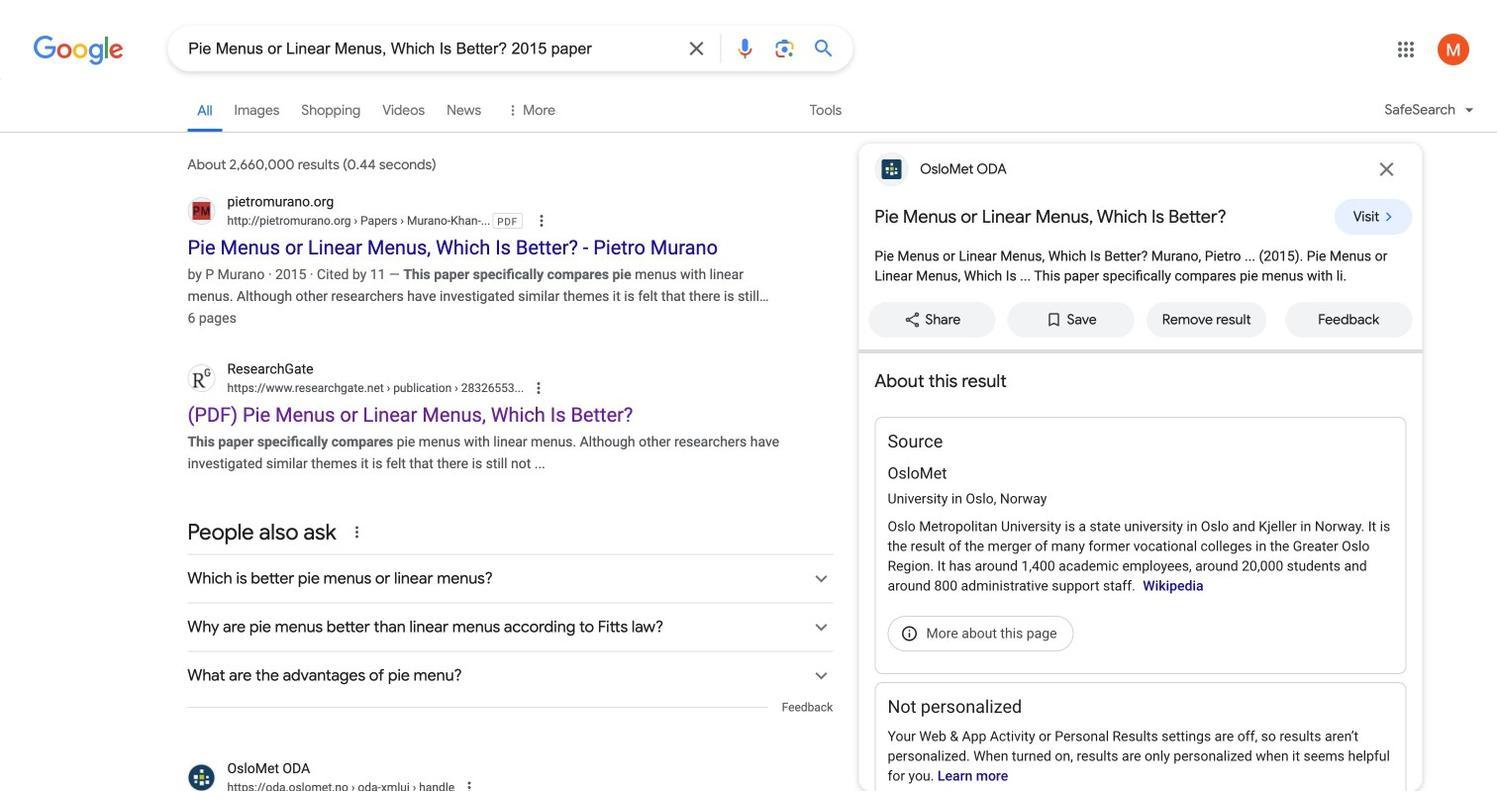 Task type: vqa. For each thing, say whether or not it's contained in the screenshot.
'Mon, Apr 15' element
no



Task type: locate. For each thing, give the bounding box(es) containing it.
list
[[869, 302, 1412, 338]]

google image
[[33, 36, 124, 65]]

search by image image
[[773, 37, 796, 60]]

save element
[[1008, 302, 1135, 338]]

3 list item from the left
[[1146, 302, 1273, 338]]

None text field
[[227, 212, 490, 230], [351, 214, 490, 228], [227, 379, 524, 397], [227, 779, 454, 791], [348, 781, 454, 791], [227, 212, 490, 230], [351, 214, 490, 228], [227, 379, 524, 397], [227, 779, 454, 791], [348, 781, 454, 791]]

navigation
[[0, 87, 1497, 144]]

4 list item from the left
[[1285, 302, 1412, 338]]

Search text field
[[188, 38, 673, 62]]

list item
[[869, 302, 996, 338], [1008, 302, 1135, 338], [1146, 302, 1273, 338], [1285, 302, 1412, 338]]

None text field
[[384, 381, 524, 395]]

None search field
[[0, 25, 853, 71]]

search by voice image
[[733, 37, 757, 60]]



Task type: describe. For each thing, give the bounding box(es) containing it.
1 list item from the left
[[869, 302, 996, 338]]

2 list item from the left
[[1008, 302, 1135, 338]]



